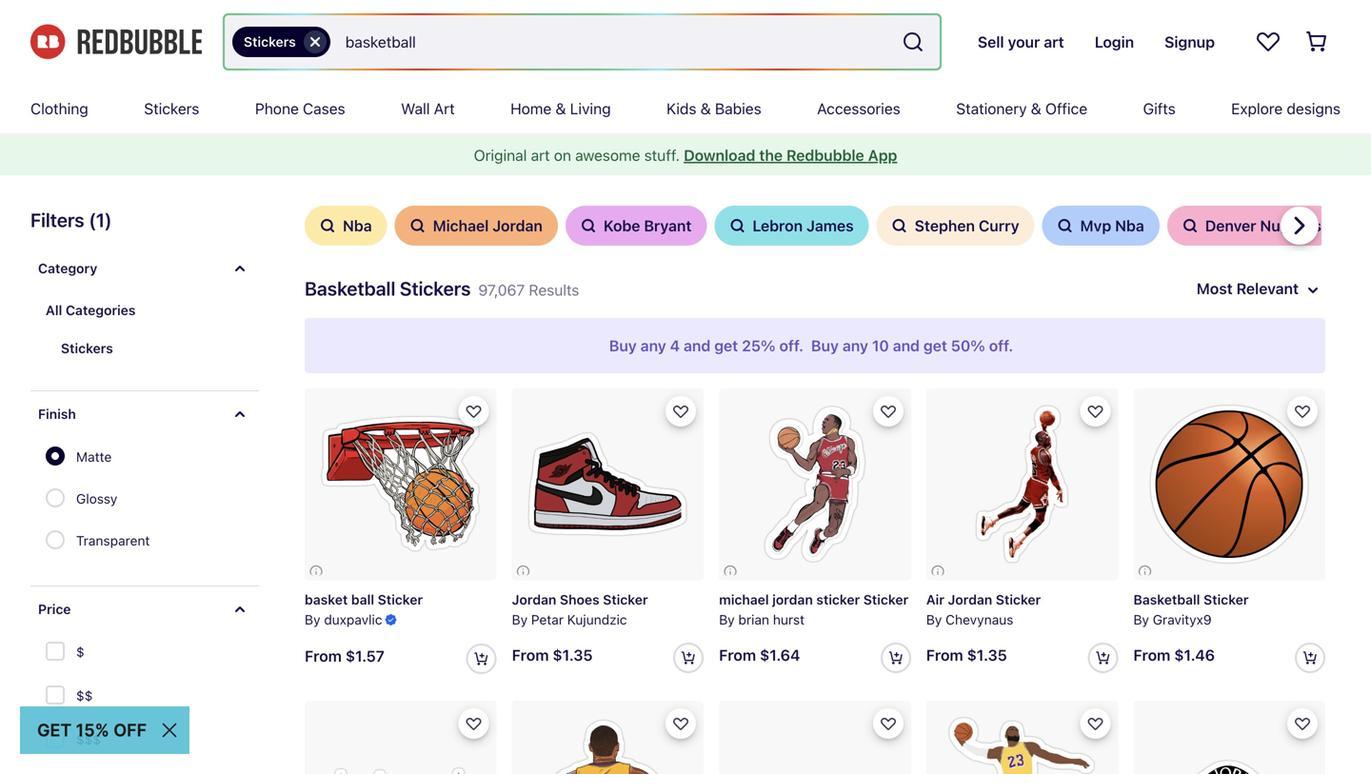 Task type: locate. For each thing, give the bounding box(es) containing it.
sticker inside michael jordan sticker sticker by brian hurst
[[863, 592, 908, 608]]

stationery & office
[[956, 99, 1087, 118]]

3 & from the left
[[1031, 99, 1041, 118]]

michael for michael jordan
[[433, 217, 489, 235]]

& left office
[[1031, 99, 1041, 118]]

2 any from the left
[[843, 337, 868, 355]]

0 horizontal spatial jordan
[[492, 217, 543, 235]]

jordan
[[512, 592, 556, 608], [948, 592, 992, 608]]

off. right the 50%
[[989, 337, 1013, 355]]

jordan inside michael jordan sticker sticker by brian hurst
[[772, 592, 813, 608]]

by left petar
[[512, 612, 528, 627]]

0 horizontal spatial nba
[[343, 217, 372, 235]]

& left living
[[555, 99, 566, 118]]

phone
[[255, 99, 299, 118]]

3 sticker from the left
[[863, 592, 908, 608]]

1 vertical spatial basketball
[[1133, 592, 1200, 608]]

from for petar
[[512, 646, 549, 664]]

sticker right ball
[[378, 592, 423, 608]]

1 vertical spatial jordan
[[772, 592, 813, 608]]

michael up brian
[[719, 592, 769, 608]]

from down by duxpavlic in the bottom of the page
[[305, 647, 342, 665]]

petar
[[531, 612, 564, 627]]

1 horizontal spatial buy
[[811, 337, 839, 355]]

buy left 4
[[609, 337, 637, 355]]

office
[[1045, 99, 1087, 118]]

from down the chevynaus
[[926, 646, 963, 664]]

0 horizontal spatial &
[[555, 99, 566, 118]]

0 horizontal spatial and
[[684, 337, 711, 355]]

1 horizontal spatial and
[[893, 337, 920, 355]]

& inside stationery & office link
[[1031, 99, 1041, 118]]

1 buy from the left
[[609, 337, 637, 355]]

mvp nba
[[1080, 217, 1144, 235]]

5 sticker from the left
[[1204, 592, 1249, 608]]

all categories button
[[30, 291, 259, 329]]

get left 25%
[[714, 337, 738, 355]]

stickers inside field
[[244, 34, 296, 50]]

from for chevynaus
[[926, 646, 963, 664]]

0 horizontal spatial from $1.35
[[512, 646, 593, 664]]

awesome
[[575, 146, 640, 164]]

sticker for jordan shoes sticker by petar kujundzic
[[603, 592, 648, 608]]

1 jordan from the left
[[512, 592, 556, 608]]

1 horizontal spatial get
[[923, 337, 947, 355]]

off. right 25%
[[779, 337, 804, 355]]

2 by from the left
[[512, 612, 528, 627]]

category
[[38, 260, 97, 276]]

michael jordan sticker sticker image
[[719, 388, 911, 580]]

from $1.35 down the chevynaus
[[926, 646, 1007, 664]]

)
[[105, 209, 112, 231]]

& for stationery
[[1031, 99, 1041, 118]]

stationery & office link
[[956, 84, 1087, 133]]

1 horizontal spatial jordan
[[772, 592, 813, 608]]

& inside kids & babies link
[[700, 99, 711, 118]]

stickers button up phone
[[232, 27, 330, 57]]

from
[[512, 646, 549, 664], [719, 646, 756, 664], [926, 646, 963, 664], [1133, 646, 1170, 664], [305, 647, 342, 665]]

0 horizontal spatial buy
[[609, 337, 637, 355]]

& for kids
[[700, 99, 711, 118]]

sticker up the chevynaus
[[996, 592, 1041, 608]]

filters ( 1 )
[[30, 209, 112, 231]]

sticker inside jordan shoes sticker by petar kujundzic
[[603, 592, 648, 608]]

from $1.35
[[512, 646, 593, 664], [926, 646, 1007, 664]]

2 and from the left
[[893, 337, 920, 355]]

matte
[[76, 449, 112, 465]]

None radio
[[46, 447, 65, 466]]

97,067 results element
[[0, 194, 1371, 774]]

sticker for basket ball  sticker
[[378, 592, 423, 608]]

shoes
[[560, 592, 599, 608]]

1 horizontal spatial $1.35
[[967, 646, 1007, 664]]

denver
[[1205, 217, 1256, 235]]

jordan up petar
[[512, 592, 556, 608]]

4 sticker from the left
[[996, 592, 1041, 608]]

0 horizontal spatial $1.35
[[553, 646, 593, 664]]

stickers up phone
[[244, 34, 296, 50]]

sticker inside air jordan  sticker by chevynaus
[[996, 592, 1041, 608]]

2 sticker from the left
[[603, 592, 648, 608]]

1 horizontal spatial jordan
[[948, 592, 992, 608]]

0 horizontal spatial jordan
[[512, 592, 556, 608]]

by inside basketball  sticker by gravityx9
[[1133, 612, 1149, 627]]

any
[[640, 337, 666, 355], [843, 337, 868, 355]]

nba
[[343, 217, 372, 235], [1115, 217, 1144, 235]]

home & living
[[510, 99, 611, 118]]

1 and from the left
[[684, 337, 711, 355]]

2 horizontal spatial &
[[1031, 99, 1041, 118]]

basket ball  sticker
[[305, 592, 423, 608]]

sticker for air jordan  sticker by chevynaus
[[996, 592, 1041, 608]]

jordan shoes sticker image
[[512, 388, 704, 580]]

and right 10 at the top
[[893, 337, 920, 355]]

explore designs
[[1231, 99, 1341, 118]]

2 jordan from the left
[[948, 592, 992, 608]]

1 horizontal spatial any
[[843, 337, 868, 355]]

buy left 10 at the top
[[811, 337, 839, 355]]

1 from $1.35 from the left
[[512, 646, 593, 664]]

redbubble logo image
[[30, 24, 202, 59]]

finish option group
[[46, 437, 161, 563]]

and
[[684, 337, 711, 355], [893, 337, 920, 355]]

all
[[46, 302, 62, 318]]

michael inside michael jordan link
[[433, 217, 489, 235]]

1 horizontal spatial basketball
[[1133, 592, 1200, 608]]

1 horizontal spatial off.
[[989, 337, 1013, 355]]

from down petar
[[512, 646, 549, 664]]

sticker up the kujundzic
[[603, 592, 648, 608]]

mvp nba link
[[1042, 206, 1159, 246]]

wall art link
[[401, 84, 455, 133]]

jordan up 97,067
[[492, 217, 543, 235]]

1 horizontal spatial from $1.35
[[926, 646, 1007, 664]]

kobe bryant link
[[565, 206, 707, 246]]

$1.46
[[1174, 646, 1215, 664]]

phone cases link
[[255, 84, 345, 133]]

$1.35
[[553, 646, 593, 664], [967, 646, 1007, 664]]

basketball for basketball  sticker
[[1133, 592, 1200, 608]]

jordan inside jordan shoes sticker by petar kujundzic
[[512, 592, 556, 608]]

sticker up gravityx9
[[1204, 592, 1249, 608]]

5 by from the left
[[1133, 612, 1149, 627]]

kids & babies link
[[667, 84, 761, 133]]

price
[[38, 601, 71, 617]]

bryant
[[644, 217, 692, 235]]

$1.35 for chevynaus
[[967, 646, 1007, 664]]

basketball
[[305, 277, 395, 299], [1133, 592, 1200, 608]]

menu bar containing clothing
[[30, 84, 1341, 133]]

1
[[96, 209, 105, 231]]

michael for michael jordan sticker sticker by brian hurst
[[719, 592, 769, 608]]

None checkbox
[[46, 642, 69, 665], [46, 686, 69, 708], [46, 642, 69, 665], [46, 686, 69, 708]]

brian
[[738, 612, 769, 627]]

by down air
[[926, 612, 942, 627]]

air
[[926, 592, 944, 608]]

by left gravityx9
[[1133, 612, 1149, 627]]

stickers button
[[232, 27, 330, 57], [46, 329, 259, 368]]

1 horizontal spatial &
[[700, 99, 711, 118]]

air jordan  sticker by chevynaus
[[926, 592, 1041, 627]]

1 vertical spatial michael
[[719, 592, 769, 608]]

1 horizontal spatial nba
[[1115, 217, 1144, 235]]

2 from $1.35 from the left
[[926, 646, 1007, 664]]

0 horizontal spatial michael
[[433, 217, 489, 235]]

from $1.35 down petar
[[512, 646, 593, 664]]

stationery
[[956, 99, 1027, 118]]

jordan up the chevynaus
[[948, 592, 992, 608]]

art
[[531, 146, 550, 164]]

None radio
[[46, 488, 65, 507], [46, 530, 65, 549], [46, 488, 65, 507], [46, 530, 65, 549]]

by left brian
[[719, 612, 735, 627]]

gifts link
[[1143, 84, 1176, 133]]

michael up basketball stickers 97,067 results on the left of the page
[[433, 217, 489, 235]]

basketball inside basketball  sticker by gravityx9
[[1133, 592, 1200, 608]]

sticker right sticker
[[863, 592, 908, 608]]

sticker
[[378, 592, 423, 608], [603, 592, 648, 608], [863, 592, 908, 608], [996, 592, 1041, 608], [1204, 592, 1249, 608]]

any left 10 at the top
[[843, 337, 868, 355]]

any left 4
[[640, 337, 666, 355]]

0 horizontal spatial off.
[[779, 337, 804, 355]]

from down brian
[[719, 646, 756, 664]]

$1.35 down the kujundzic
[[553, 646, 593, 664]]

stickers
[[244, 34, 296, 50], [144, 99, 199, 118], [400, 277, 471, 299], [61, 340, 113, 356]]

1 $1.35 from the left
[[553, 646, 593, 664]]

basket ball  sticker image
[[305, 388, 497, 580]]

get left the 50%
[[923, 337, 947, 355]]

1 off. from the left
[[779, 337, 804, 355]]

menu bar
[[30, 84, 1341, 133]]

from $1.64
[[719, 646, 800, 664]]

basketball for basketball stickers
[[305, 277, 395, 299]]

by down the basket
[[305, 612, 320, 627]]

1 horizontal spatial michael
[[719, 592, 769, 608]]

hurst
[[773, 612, 805, 627]]

transparent
[[76, 533, 150, 548]]

categories
[[66, 302, 136, 318]]

2 $1.35 from the left
[[967, 646, 1007, 664]]

3 by from the left
[[719, 612, 735, 627]]

michael jordan link
[[395, 206, 558, 246]]

michael
[[433, 217, 489, 235], [719, 592, 769, 608]]

michael jordan sticker sticker by brian hurst
[[719, 592, 908, 627]]

and right 4
[[684, 337, 711, 355]]

sticker inside basketball  sticker by gravityx9
[[1204, 592, 1249, 608]]

& inside home & living link
[[555, 99, 566, 118]]

1 & from the left
[[555, 99, 566, 118]]

basketball stickers 97,067 results
[[305, 277, 579, 299]]

from $1.35 for petar
[[512, 646, 593, 664]]

redbubble
[[786, 146, 864, 164]]

$1.35 down the chevynaus
[[967, 646, 1007, 664]]

stickers down redbubble logo
[[144, 99, 199, 118]]

0 horizontal spatial basketball
[[305, 277, 395, 299]]

basketball up gravityx9
[[1133, 592, 1200, 608]]

stickers button down categories
[[46, 329, 259, 368]]

& right kids
[[700, 99, 711, 118]]

10
[[872, 337, 889, 355]]

2 nba from the left
[[1115, 217, 1144, 235]]

0 horizontal spatial any
[[640, 337, 666, 355]]

0 vertical spatial stickers button
[[232, 27, 330, 57]]

michael jordan
[[433, 217, 543, 235]]

1 sticker from the left
[[378, 592, 423, 608]]

Search term search field
[[330, 15, 894, 69]]

0 vertical spatial michael
[[433, 217, 489, 235]]

michael inside michael jordan sticker sticker by brian hurst
[[719, 592, 769, 608]]

basketball down 'nba' link
[[305, 277, 395, 299]]

jordan up hurst
[[772, 592, 813, 608]]

0 horizontal spatial get
[[714, 337, 738, 355]]

0 vertical spatial basketball
[[305, 277, 395, 299]]

off.
[[779, 337, 804, 355], [989, 337, 1013, 355]]

4 by from the left
[[926, 612, 942, 627]]

price button
[[30, 587, 259, 632]]

kobe bryant
[[604, 217, 692, 235]]

0 vertical spatial jordan
[[492, 217, 543, 235]]

2 & from the left
[[700, 99, 711, 118]]

4
[[670, 337, 680, 355]]



Task type: describe. For each thing, give the bounding box(es) containing it.
clothing link
[[30, 84, 88, 133]]

gifts
[[1143, 99, 1176, 118]]

from left $1.46
[[1133, 646, 1170, 664]]

& for home
[[555, 99, 566, 118]]

air jordan  sticker image
[[926, 388, 1118, 580]]

finish button
[[30, 391, 259, 437]]

by inside michael jordan sticker sticker by brian hurst
[[719, 612, 735, 627]]

the
[[759, 146, 783, 164]]

kids
[[667, 99, 696, 118]]

stickers link
[[144, 84, 199, 133]]

finish
[[38, 406, 76, 422]]

from for by
[[719, 646, 756, 664]]

lebron
[[753, 217, 803, 235]]

gravityx9
[[1153, 612, 1212, 627]]

stephen curry
[[915, 217, 1019, 235]]

$1.35 for petar
[[553, 646, 593, 664]]

denver nuggets link
[[1167, 206, 1337, 246]]

buy any 4 and get 25% off. buy any 10 and get 50% off.
[[609, 337, 1013, 355]]

from $1.57
[[305, 647, 385, 665]]

kids & babies
[[667, 99, 761, 118]]

all categories
[[46, 302, 136, 318]]

1 nba from the left
[[343, 217, 372, 235]]

none radio inside finish "option group"
[[46, 447, 65, 466]]

cases
[[303, 99, 345, 118]]

kobe
[[604, 217, 640, 235]]

$1.64
[[760, 646, 800, 664]]

glossy
[[76, 491, 117, 507]]

jordan for michael jordan
[[492, 217, 543, 235]]

50%
[[951, 337, 985, 355]]

1 get from the left
[[714, 337, 738, 355]]

clothing
[[30, 99, 88, 118]]

phone cases
[[255, 99, 345, 118]]

basketball  sticker by gravityx9
[[1133, 592, 1249, 627]]

stuff.
[[644, 146, 680, 164]]

(
[[89, 209, 96, 231]]

chevynaus
[[946, 612, 1013, 627]]

kujundzic
[[567, 612, 627, 627]]

app
[[868, 146, 897, 164]]

jordan shoes sticker by petar kujundzic
[[512, 592, 648, 627]]

lebron james
[[753, 217, 854, 235]]

stephen curry link
[[877, 206, 1035, 246]]

price group
[[44, 632, 101, 764]]

by inside jordan shoes sticker by petar kujundzic
[[512, 612, 528, 627]]

designs
[[1287, 99, 1341, 118]]

1 vertical spatial stickers button
[[46, 329, 259, 368]]

babies
[[715, 99, 761, 118]]

jordan for michael jordan sticker sticker by brian hurst
[[772, 592, 813, 608]]

curry
[[979, 217, 1019, 235]]

stickers left 97,067
[[400, 277, 471, 299]]

explore designs link
[[1231, 84, 1341, 133]]

accessories link
[[817, 84, 900, 133]]

stickers down all categories
[[61, 340, 113, 356]]

home
[[510, 99, 551, 118]]

download
[[684, 146, 755, 164]]

25%
[[742, 337, 776, 355]]

ball
[[351, 592, 374, 608]]

2 get from the left
[[923, 337, 947, 355]]

on
[[554, 146, 571, 164]]

basketball  sticker image
[[1133, 388, 1325, 580]]

living
[[570, 99, 611, 118]]

basket
[[305, 592, 348, 608]]

download the redbubble app link
[[684, 146, 897, 164]]

$1.57
[[345, 647, 385, 665]]

duxpavlic
[[324, 612, 382, 627]]

1 any from the left
[[640, 337, 666, 355]]

2 buy from the left
[[811, 337, 839, 355]]

stickers inside menu bar
[[144, 99, 199, 118]]

original art on awesome stuff. download the redbubble app
[[474, 146, 897, 164]]

denver nuggets
[[1205, 217, 1321, 235]]

mvp
[[1080, 217, 1111, 235]]

by duxpavlic
[[305, 612, 382, 627]]

nuggets
[[1260, 217, 1321, 235]]

stickers button inside stickers field
[[232, 27, 330, 57]]

by inside air jordan  sticker by chevynaus
[[926, 612, 942, 627]]

stephen
[[915, 217, 975, 235]]

sticker
[[816, 592, 860, 608]]

Stickers field
[[225, 15, 940, 69]]

from $1.35 for chevynaus
[[926, 646, 1007, 664]]

james
[[806, 217, 854, 235]]

accessories
[[817, 99, 900, 118]]

97,067
[[478, 281, 525, 299]]

original
[[474, 146, 527, 164]]

1 by from the left
[[305, 612, 320, 627]]

results
[[529, 281, 579, 299]]

2 off. from the left
[[989, 337, 1013, 355]]

category button
[[30, 246, 259, 291]]

art
[[434, 99, 455, 118]]

lebron james link
[[714, 206, 869, 246]]

explore
[[1231, 99, 1283, 118]]

from $1.46
[[1133, 646, 1215, 664]]

wall art
[[401, 99, 455, 118]]

filters
[[30, 209, 84, 231]]

nba link
[[305, 206, 387, 246]]

wall
[[401, 99, 430, 118]]

jordan inside air jordan  sticker by chevynaus
[[948, 592, 992, 608]]



Task type: vqa. For each thing, say whether or not it's contained in the screenshot.
$19.84
no



